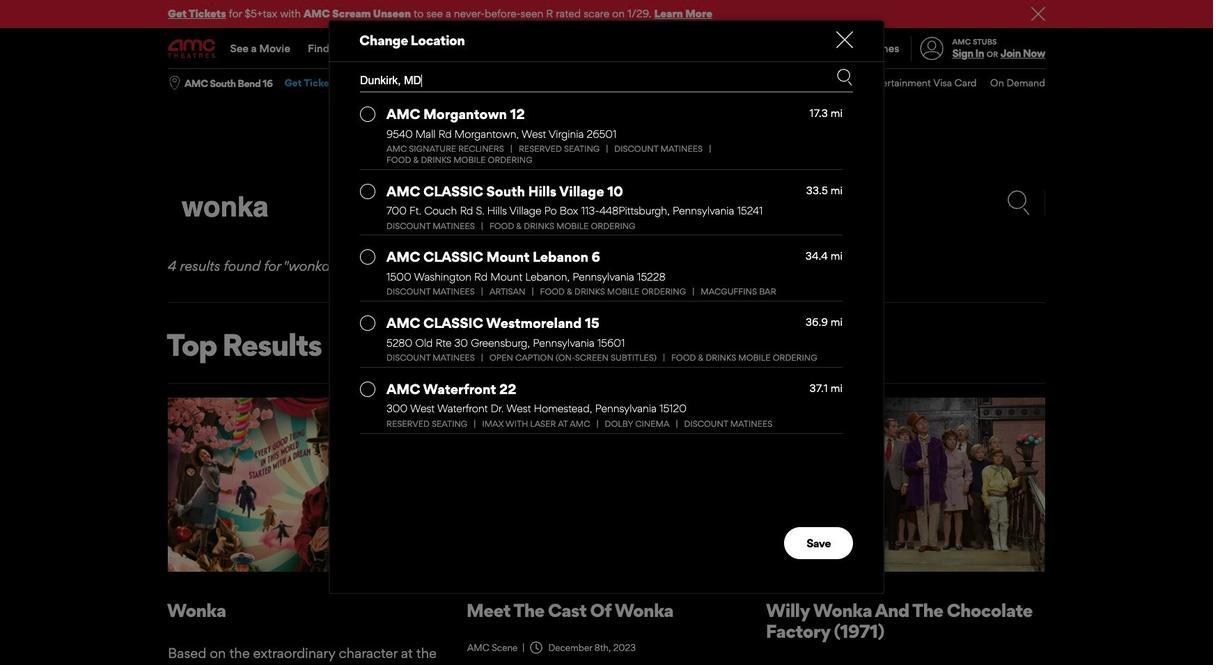 Task type: vqa. For each thing, say whether or not it's contained in the screenshot.
SUBMIT SEARCH image
yes



Task type: describe. For each thing, give the bounding box(es) containing it.
wonka image
[[168, 398, 447, 572]]

3 menu item from the left
[[728, 69, 769, 97]]

6 menu item from the left
[[977, 69, 1046, 97]]

sign in or join amc stubs element
[[911, 29, 1046, 68]]

5 premium formats element from the top
[[387, 419, 843, 430]]

4 premium formats element from the top
[[387, 353, 843, 364]]

1 vertical spatial menu
[[596, 69, 1046, 97]]

meet the cast of wonka image
[[468, 398, 746, 572]]

0 vertical spatial menu
[[168, 29, 1046, 68]]

close element
[[837, 31, 854, 48]]

1 premium formats element from the top
[[387, 144, 843, 166]]



Task type: locate. For each thing, give the bounding box(es) containing it.
close image
[[837, 31, 854, 48]]

search the AMC website text field
[[168, 190, 1007, 225]]

cookie consent banner dialog
[[0, 628, 1214, 666]]

willy wonka and the chocolate factory (1971) image
[[767, 398, 1046, 572]]

menu item
[[596, 69, 668, 97], [668, 69, 728, 97], [728, 69, 769, 97], [769, 69, 828, 97], [828, 69, 977, 97], [977, 69, 1046, 97]]

2 premium formats element from the top
[[387, 221, 843, 232]]

2 menu item from the left
[[668, 69, 728, 97]]

menu down showtimes image
[[596, 69, 1046, 97]]

premium formats element
[[387, 144, 843, 166], [387, 221, 843, 232], [387, 287, 843, 298], [387, 353, 843, 364], [387, 419, 843, 430]]

Search by City, Zip or Theatre text field
[[360, 69, 795, 91]]

1 menu item from the left
[[596, 69, 668, 97]]

menu
[[168, 29, 1046, 68], [596, 69, 1046, 97]]

3 premium formats element from the top
[[387, 287, 843, 298]]

5 menu item from the left
[[828, 69, 977, 97]]

amc logo image
[[168, 39, 217, 58], [168, 39, 217, 58]]

4 menu item from the left
[[769, 69, 828, 97]]

submit search icon image
[[1007, 190, 1031, 215]]

showtimes image
[[804, 36, 845, 61]]

menu up search by city, zip or theatre text field
[[168, 29, 1046, 68]]

submit search image
[[837, 69, 854, 86]]

user profile image
[[913, 37, 952, 60]]



